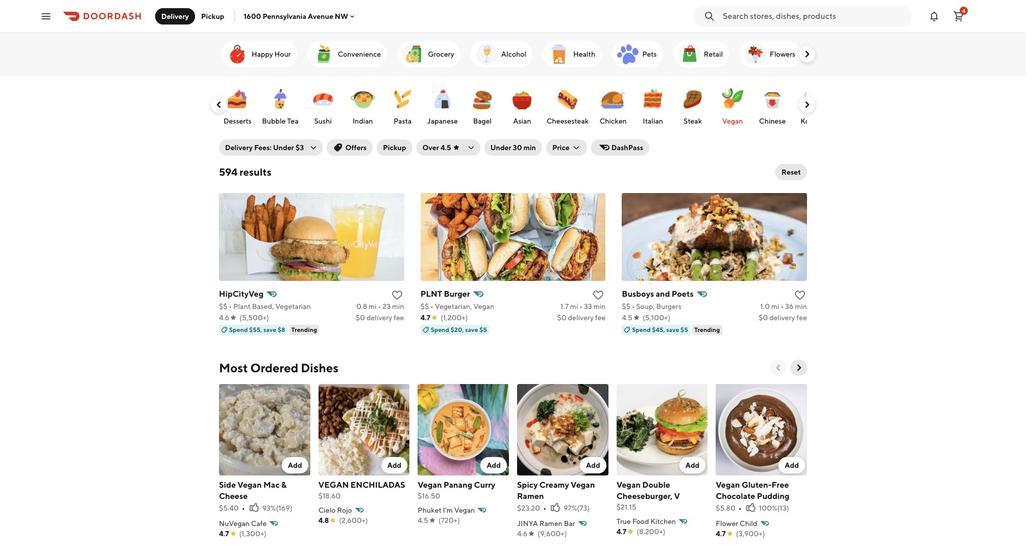 Task type: describe. For each thing, give the bounding box(es) containing it.
5 add from the left
[[686, 461, 700, 469]]

chicken
[[600, 117, 627, 125]]

• for $5.40 •
[[242, 504, 245, 512]]

$​0 for plnt
[[558, 314, 567, 322]]

0 vertical spatial next button of carousel image
[[802, 49, 813, 59]]

$55,
[[249, 326, 262, 334]]

$$ • plant based, vegetarian
[[219, 302, 311, 311]]

(2,600+)
[[339, 516, 368, 524]]

4.6 for (5,500+)
[[219, 314, 230, 322]]

1600
[[244, 12, 261, 20]]

pudding
[[757, 491, 790, 501]]

flower
[[716, 519, 739, 527]]

vegan gluten-free chocolate pudding
[[716, 480, 790, 501]]

vegetarian,
[[435, 302, 472, 311]]

vegan inside vegan panang curry $16.50
[[418, 480, 442, 490]]

spend $55, save $8
[[229, 326, 285, 334]]

1.0
[[761, 302, 770, 311]]

happy hour
[[252, 50, 291, 58]]

vegan right i'm at the bottom of page
[[454, 506, 475, 514]]

i'm
[[443, 506, 453, 514]]

• left "33"
[[580, 302, 583, 311]]

creamy
[[540, 480, 569, 490]]

4.7 for side vegan mac & cheese
[[219, 530, 229, 538]]

true food kitchen
[[617, 517, 676, 525]]

2 spend from the left
[[431, 326, 450, 334]]

$$ • vegetarian, vegan
[[421, 302, 495, 311]]

1 $​0 from the left
[[356, 314, 365, 322]]

chinese
[[760, 117, 786, 125]]

vegan inside vegan gluten-free chocolate pudding
[[716, 480, 741, 490]]

vegan right the vegetarian,
[[474, 302, 495, 311]]

6 add from the left
[[785, 461, 799, 469]]

soup,
[[637, 302, 655, 311]]

flower child
[[716, 519, 758, 527]]

• left the 36
[[781, 302, 784, 311]]

grocery
[[428, 50, 455, 58]]

pets
[[643, 50, 657, 58]]

happy hour image
[[225, 42, 250, 66]]

4.7 down plnt
[[421, 314, 431, 322]]

93%(169)
[[262, 504, 293, 512]]

vegan
[[319, 480, 349, 490]]

• for $5.80 •
[[739, 504, 742, 512]]

kitchen
[[651, 517, 676, 525]]

spicy creamy vegan ramen
[[517, 480, 595, 501]]

30
[[513, 144, 522, 152]]

steak
[[684, 117, 702, 125]]

• left 23 at the bottom of page
[[378, 302, 381, 311]]

$$ for plnt burger
[[421, 302, 429, 311]]

• for $$ • vegetarian, vegan
[[431, 302, 434, 311]]

jinya ramen bar
[[517, 519, 575, 527]]

$5.40
[[219, 504, 239, 512]]

97%(73)
[[564, 504, 590, 512]]

health
[[574, 50, 596, 58]]

1 horizontal spatial pickup button
[[377, 139, 413, 156]]

double
[[643, 480, 671, 490]]

1 add from the left
[[288, 461, 302, 469]]

rojo
[[337, 506, 352, 514]]

3 add from the left
[[487, 461, 501, 469]]

1.7
[[561, 302, 569, 311]]

click to add this store to your saved list image for plnt
[[593, 289, 605, 301]]

$16.50
[[418, 492, 441, 500]]

chocolate
[[716, 491, 756, 501]]

4.7 for vegan double cheeseburger, v
[[617, 527, 627, 536]]

most
[[219, 361, 248, 375]]

36
[[786, 302, 794, 311]]

4
[[963, 7, 966, 14]]

cheeseburger,
[[617, 491, 673, 501]]

4.5 for (5,100+)
[[622, 314, 633, 322]]

bubble
[[262, 117, 286, 125]]

$$ • soup, burgers
[[622, 302, 682, 311]]

poets
[[672, 289, 694, 299]]

delivery for plnt
[[568, 314, 594, 322]]

4.7 for vegan gluten-free chocolate pudding
[[716, 530, 726, 538]]

vegan left chinese
[[723, 117, 743, 125]]

click to add this store to your saved list image for busboys
[[794, 289, 807, 301]]

1 $​0 delivery fee from the left
[[356, 314, 404, 322]]

(1,300+)
[[239, 530, 267, 538]]

nuvegan
[[219, 519, 250, 527]]

100%(13)
[[759, 504, 790, 512]]

health link
[[543, 41, 602, 67]]

1 vertical spatial next button of carousel image
[[794, 363, 805, 373]]

$​0 delivery fee for busboys
[[759, 314, 808, 322]]

health image
[[547, 42, 572, 66]]

mi for busboys
[[772, 302, 780, 311]]

side vegan mac & cheese
[[219, 480, 287, 501]]

&
[[281, 480, 287, 490]]

fee for plnt
[[596, 314, 606, 322]]

pickup for topmost pickup button
[[201, 12, 224, 20]]

$5 for spend $45, save $5
[[681, 326, 689, 334]]

reset
[[782, 168, 801, 176]]

open menu image
[[40, 10, 52, 22]]

avenue
[[308, 12, 334, 20]]

child
[[740, 519, 758, 527]]

spend for busboys and poets
[[633, 326, 651, 334]]

tea
[[287, 117, 299, 125]]

burgers
[[657, 302, 682, 311]]

1.7 mi • 33 min
[[561, 302, 606, 311]]

0 vertical spatial pickup button
[[195, 8, 231, 24]]

vegan panang curry $16.50
[[418, 480, 496, 500]]

(3,900+)
[[736, 530, 765, 538]]

4.5 inside button
[[441, 144, 451, 152]]

under 30 min button
[[485, 139, 542, 156]]

$23.20
[[517, 504, 541, 512]]

alcohol image
[[475, 42, 499, 66]]

vegan inside spicy creamy vegan ramen
[[571, 480, 595, 490]]

$21.15
[[617, 503, 637, 511]]

convenience link
[[307, 41, 387, 67]]

based,
[[252, 302, 274, 311]]

0.8
[[357, 302, 368, 311]]

vegan double cheeseburger, v $21.15
[[617, 480, 680, 511]]

pets link
[[612, 41, 663, 67]]

spicy
[[517, 480, 538, 490]]

and
[[656, 289, 670, 299]]

1 fee from the left
[[394, 314, 404, 322]]

sushi
[[314, 117, 332, 125]]

1600 pennsylvania avenue nw button
[[244, 12, 357, 20]]



Task type: locate. For each thing, give the bounding box(es) containing it.
2 horizontal spatial click to add this store to your saved list image
[[794, 289, 807, 301]]

$​0 delivery fee down 0.8 mi • 23 min
[[356, 314, 404, 322]]

4 button
[[949, 6, 970, 26]]

happy hour link
[[221, 41, 297, 67]]

delivery down '1.7 mi • 33 min'
[[568, 314, 594, 322]]

trending right spend $45, save $5 on the bottom right of page
[[695, 326, 721, 334]]

2 horizontal spatial spend
[[633, 326, 651, 334]]

0 horizontal spatial pickup
[[201, 12, 224, 20]]

0 horizontal spatial delivery
[[367, 314, 393, 322]]

2 add from the left
[[388, 461, 402, 469]]

click to add this store to your saved list image
[[391, 289, 403, 301], [593, 289, 605, 301], [794, 289, 807, 301]]

side
[[219, 480, 236, 490]]

enchiladas
[[351, 480, 406, 490]]

3 mi from the left
[[772, 302, 780, 311]]

phuket i'm vegan
[[418, 506, 475, 514]]

• left soup,
[[632, 302, 635, 311]]

min right the 36
[[795, 302, 808, 311]]

4.6 down hipcityveg
[[219, 314, 230, 322]]

spend left $55,
[[229, 326, 248, 334]]

$​0 delivery fee for plnt
[[558, 314, 606, 322]]

$5.80
[[716, 504, 736, 512]]

gluten-
[[742, 480, 772, 490]]

1 trending from the left
[[291, 326, 317, 334]]

Store search: begin typing to search for stores available on DoorDash text field
[[723, 10, 906, 22]]

flowers image
[[744, 42, 768, 66]]

$​0 delivery fee down '1.0 mi • 36 min'
[[759, 314, 808, 322]]

0 horizontal spatial under
[[273, 144, 294, 152]]

1 vertical spatial pickup button
[[377, 139, 413, 156]]

2 trending from the left
[[695, 326, 721, 334]]

2 horizontal spatial save
[[667, 326, 680, 334]]

1 mi from the left
[[369, 302, 377, 311]]

(1,200+)
[[441, 314, 468, 322]]

results
[[240, 166, 272, 178]]

vegan up chocolate
[[716, 480, 741, 490]]

min right "33"
[[594, 302, 606, 311]]

0 vertical spatial pickup
[[201, 12, 224, 20]]

previous button of carousel image
[[214, 100, 224, 110], [774, 363, 784, 373]]

0 horizontal spatial 4.6
[[219, 314, 230, 322]]

• for $$ • soup, burgers
[[632, 302, 635, 311]]

under left 30
[[491, 144, 512, 152]]

594
[[219, 166, 238, 178]]

plant
[[233, 302, 251, 311]]

vegan up 97%(73)
[[571, 480, 595, 490]]

4.6 down the jinya
[[517, 530, 528, 538]]

1 save from the left
[[264, 326, 277, 334]]

pickup button
[[195, 8, 231, 24], [377, 139, 413, 156]]

$$ for busboys and poets
[[622, 302, 631, 311]]

0 horizontal spatial click to add this store to your saved list image
[[391, 289, 403, 301]]

$​0 down 1.0
[[759, 314, 768, 322]]

plnt
[[421, 289, 443, 299]]

1 horizontal spatial $$
[[421, 302, 429, 311]]

price
[[553, 144, 570, 152]]

0 horizontal spatial $​0
[[356, 314, 365, 322]]

2 horizontal spatial delivery
[[770, 314, 796, 322]]

delivery for busboys
[[770, 314, 796, 322]]

0 horizontal spatial previous button of carousel image
[[214, 100, 224, 110]]

0 horizontal spatial trending
[[291, 326, 317, 334]]

pickup right the delivery button
[[201, 12, 224, 20]]

spend
[[229, 326, 248, 334], [431, 326, 450, 334], [633, 326, 651, 334]]

1 vertical spatial 4.5
[[622, 314, 633, 322]]

$$ left "plant"
[[219, 302, 228, 311]]

$5
[[480, 326, 487, 334], [681, 326, 689, 334]]

4.5 right over
[[441, 144, 451, 152]]

flowers link
[[740, 41, 802, 67]]

1 horizontal spatial previous button of carousel image
[[774, 363, 784, 373]]

4.5 down busboys
[[622, 314, 633, 322]]

0 horizontal spatial $5
[[480, 326, 487, 334]]

4 add from the left
[[586, 461, 601, 469]]

1 horizontal spatial $​0 delivery fee
[[558, 314, 606, 322]]

click to add this store to your saved list image up 0.8 mi • 23 min
[[391, 289, 403, 301]]

min right 30
[[524, 144, 536, 152]]

$23.20 •
[[517, 504, 547, 512]]

1 horizontal spatial mi
[[571, 302, 578, 311]]

$​0 for busboys
[[759, 314, 768, 322]]

busboys
[[622, 289, 654, 299]]

delivery fees: under $3
[[225, 144, 304, 152]]

save for busboys and poets
[[667, 326, 680, 334]]

under left $3
[[273, 144, 294, 152]]

pasta
[[394, 117, 412, 125]]

mi right 1.0
[[772, 302, 780, 311]]

happy
[[252, 50, 273, 58]]

ramen up (9,600+)
[[540, 519, 563, 527]]

3 fee from the left
[[797, 314, 808, 322]]

dashpass
[[612, 144, 644, 152]]

0 horizontal spatial save
[[264, 326, 277, 334]]

pets image
[[616, 42, 641, 66]]

1 horizontal spatial spend
[[431, 326, 450, 334]]

• down chocolate
[[739, 504, 742, 512]]

1 horizontal spatial fee
[[596, 314, 606, 322]]

vegan up $16.50
[[418, 480, 442, 490]]

jinya
[[517, 519, 538, 527]]

1600 pennsylvania avenue nw
[[244, 12, 349, 20]]

1 horizontal spatial delivery
[[225, 144, 253, 152]]

2 horizontal spatial fee
[[797, 314, 808, 322]]

save for hipcityveg
[[264, 326, 277, 334]]

$5 right $45, at the bottom right
[[681, 326, 689, 334]]

4.5 for (720+)
[[418, 516, 429, 524]]

1 horizontal spatial $​0
[[558, 314, 567, 322]]

under 30 min
[[491, 144, 536, 152]]

$18.60
[[319, 492, 341, 500]]

spend $20, save $5
[[431, 326, 487, 334]]

1 horizontal spatial 4.5
[[441, 144, 451, 152]]

bubble tea
[[262, 117, 299, 125]]

0 horizontal spatial pickup button
[[195, 8, 231, 24]]

min inside button
[[524, 144, 536, 152]]

fee down '1.0 mi • 36 min'
[[797, 314, 808, 322]]

free
[[772, 480, 790, 490]]

1 under from the left
[[273, 144, 294, 152]]

delivery for delivery fees: under $3
[[225, 144, 253, 152]]

1 horizontal spatial pickup
[[383, 144, 406, 152]]

ramen inside spicy creamy vegan ramen
[[517, 491, 544, 501]]

trending for busboys and poets
[[695, 326, 721, 334]]

under inside button
[[491, 144, 512, 152]]

0 horizontal spatial $​0 delivery fee
[[356, 314, 404, 322]]

$​0 down the "1.7"
[[558, 314, 567, 322]]

2 fee from the left
[[596, 314, 606, 322]]

vegan inside side vegan mac & cheese
[[238, 480, 262, 490]]

0 vertical spatial ramen
[[517, 491, 544, 501]]

offers button
[[327, 139, 373, 156]]

1 horizontal spatial delivery
[[568, 314, 594, 322]]

offers
[[346, 144, 367, 152]]

delivery down 0.8 mi • 23 min
[[367, 314, 393, 322]]

$5 for spend $20, save $5
[[480, 326, 487, 334]]

burger
[[444, 289, 470, 299]]

min for busboys and poets
[[795, 302, 808, 311]]

3 $$ from the left
[[622, 302, 631, 311]]

$​0 delivery fee down '1.7 mi • 33 min'
[[558, 314, 606, 322]]

1 horizontal spatial save
[[466, 326, 478, 334]]

trending
[[291, 326, 317, 334], [695, 326, 721, 334]]

(5,500+)
[[240, 314, 269, 322]]

nuvegan cafe
[[219, 519, 267, 527]]

• right $5.40
[[242, 504, 245, 512]]

delivery button
[[155, 8, 195, 24]]

1 $5 from the left
[[480, 326, 487, 334]]

click to add this store to your saved list image up '1.0 mi • 36 min'
[[794, 289, 807, 301]]

spend left $45, at the bottom right
[[633, 326, 651, 334]]

0 vertical spatial previous button of carousel image
[[214, 100, 224, 110]]

1 vertical spatial delivery
[[225, 144, 253, 152]]

2 $5 from the left
[[681, 326, 689, 334]]

2 vertical spatial 4.5
[[418, 516, 429, 524]]

$$ down busboys
[[622, 302, 631, 311]]

nw
[[335, 12, 349, 20]]

delivery
[[367, 314, 393, 322], [568, 314, 594, 322], [770, 314, 796, 322]]

grocery image
[[402, 42, 426, 66]]

$​0 down 0.8
[[356, 314, 365, 322]]

2 $​0 from the left
[[558, 314, 567, 322]]

vegan enchiladas $18.60
[[319, 480, 406, 500]]

• up jinya ramen bar
[[544, 504, 547, 512]]

click to add this store to your saved list image up '1.7 mi • 33 min'
[[593, 289, 605, 301]]

vegan up "cheese"
[[238, 480, 262, 490]]

1 vertical spatial previous button of carousel image
[[774, 363, 784, 373]]

pickup button down pasta
[[377, 139, 413, 156]]

panang
[[444, 480, 473, 490]]

ramen down spicy
[[517, 491, 544, 501]]

flowers
[[770, 50, 796, 58]]

• for $23.20 •
[[544, 504, 547, 512]]

23
[[383, 302, 391, 311]]

delivery down '1.0 mi • 36 min'
[[770, 314, 796, 322]]

food
[[633, 517, 650, 525]]

1 horizontal spatial click to add this store to your saved list image
[[593, 289, 605, 301]]

(9,600+)
[[538, 530, 567, 538]]

dishes
[[301, 361, 339, 375]]

next button of carousel image
[[802, 49, 813, 59], [794, 363, 805, 373]]

save right $45, at the bottom right
[[667, 326, 680, 334]]

save right $20,
[[466, 326, 478, 334]]

2 horizontal spatial $​0
[[759, 314, 768, 322]]

0 horizontal spatial delivery
[[161, 12, 189, 20]]

cheesesteak
[[547, 117, 589, 125]]

3 spend from the left
[[633, 326, 651, 334]]

2 $​0 delivery fee from the left
[[558, 314, 606, 322]]

$5 right $20,
[[480, 326, 487, 334]]

fee down '1.7 mi • 33 min'
[[596, 314, 606, 322]]

under
[[273, 144, 294, 152], [491, 144, 512, 152]]

1 horizontal spatial under
[[491, 144, 512, 152]]

4.8
[[319, 516, 329, 524]]

0 horizontal spatial 4.5
[[418, 516, 429, 524]]

next button of carousel image
[[802, 100, 813, 110]]

dashpass button
[[591, 139, 650, 156]]

3 save from the left
[[667, 326, 680, 334]]

594 results
[[219, 166, 272, 178]]

fee for busboys
[[797, 314, 808, 322]]

2 horizontal spatial mi
[[772, 302, 780, 311]]

3 click to add this store to your saved list image from the left
[[794, 289, 807, 301]]

• down plnt
[[431, 302, 434, 311]]

$$ for hipcityveg
[[219, 302, 228, 311]]

2 save from the left
[[466, 326, 478, 334]]

save
[[264, 326, 277, 334], [466, 326, 478, 334], [667, 326, 680, 334]]

2 delivery from the left
[[568, 314, 594, 322]]

2 click to add this store to your saved list image from the left
[[593, 289, 605, 301]]

pickup for pickup button to the right
[[383, 144, 406, 152]]

0 vertical spatial delivery
[[161, 12, 189, 20]]

4.7
[[421, 314, 431, 322], [617, 527, 627, 536], [219, 530, 229, 538], [716, 530, 726, 538]]

0 horizontal spatial mi
[[369, 302, 377, 311]]

4.6
[[219, 314, 230, 322], [517, 530, 528, 538]]

$45,
[[652, 326, 665, 334]]

$3
[[296, 144, 304, 152]]

mi
[[369, 302, 377, 311], [571, 302, 578, 311], [772, 302, 780, 311]]

$$ down plnt
[[421, 302, 429, 311]]

mi for plnt
[[571, 302, 578, 311]]

delivery for delivery
[[161, 12, 189, 20]]

3 $​0 from the left
[[759, 314, 768, 322]]

0.8 mi • 23 min
[[357, 302, 404, 311]]

2 under from the left
[[491, 144, 512, 152]]

hipcityveg
[[219, 289, 264, 299]]

vegan inside vegan double cheeseburger, v $21.15
[[617, 480, 641, 490]]

• for $$ • plant based, vegetarian
[[229, 302, 232, 311]]

0 vertical spatial 4.6
[[219, 314, 230, 322]]

4.7 down true
[[617, 527, 627, 536]]

vegetarian
[[275, 302, 311, 311]]

0 horizontal spatial $$
[[219, 302, 228, 311]]

desserts
[[224, 117, 252, 125]]

3 $​0 delivery fee from the left
[[759, 314, 808, 322]]

2 $$ from the left
[[421, 302, 429, 311]]

mi right 0.8
[[369, 302, 377, 311]]

2 horizontal spatial $​0 delivery fee
[[759, 314, 808, 322]]

pennsylvania
[[263, 12, 307, 20]]

4.5 down the phuket
[[418, 516, 429, 524]]

1 horizontal spatial trending
[[695, 326, 721, 334]]

4.7 down flower
[[716, 530, 726, 538]]

cafe
[[251, 519, 267, 527]]

spend left $20,
[[431, 326, 450, 334]]

pickup button left 1600 on the left
[[195, 8, 231, 24]]

1 delivery from the left
[[367, 314, 393, 322]]

0 vertical spatial 4.5
[[441, 144, 451, 152]]

delivery inside button
[[161, 12, 189, 20]]

notification bell image
[[929, 10, 941, 22]]

min for hipcityveg
[[392, 302, 404, 311]]

4.6 for (9,600+)
[[517, 530, 528, 538]]

$5.40 •
[[219, 504, 245, 512]]

convenience image
[[311, 42, 336, 66]]

1 horizontal spatial 4.6
[[517, 530, 528, 538]]

1 vertical spatial ramen
[[540, 519, 563, 527]]

2 horizontal spatial 4.5
[[622, 314, 633, 322]]

pickup down pasta
[[383, 144, 406, 152]]

curry
[[474, 480, 496, 490]]

33
[[584, 302, 592, 311]]

0 horizontal spatial spend
[[229, 326, 248, 334]]

min right 23 at the bottom of page
[[392, 302, 404, 311]]

retail image
[[678, 42, 702, 66]]

(720+)
[[439, 516, 460, 524]]

• left "plant"
[[229, 302, 232, 311]]

min for plnt burger
[[594, 302, 606, 311]]

9 items, open order cart image
[[953, 10, 965, 22]]

vegan up cheeseburger,
[[617, 480, 641, 490]]

save left the $8
[[264, 326, 277, 334]]

3 delivery from the left
[[770, 314, 796, 322]]

japanese
[[427, 117, 458, 125]]

1 $$ from the left
[[219, 302, 228, 311]]

spend $45, save $5
[[633, 326, 689, 334]]

0 horizontal spatial fee
[[394, 314, 404, 322]]

alcohol link
[[471, 41, 533, 67]]

retail link
[[674, 41, 729, 67]]

fee
[[394, 314, 404, 322], [596, 314, 606, 322], [797, 314, 808, 322]]

1 horizontal spatial $5
[[681, 326, 689, 334]]

fee down 0.8 mi • 23 min
[[394, 314, 404, 322]]

v
[[675, 491, 680, 501]]

mi right the "1.7"
[[571, 302, 578, 311]]

over 4.5
[[423, 144, 451, 152]]

fees:
[[254, 144, 272, 152]]

$$
[[219, 302, 228, 311], [421, 302, 429, 311], [622, 302, 631, 311]]

1 vertical spatial pickup
[[383, 144, 406, 152]]

mac
[[264, 480, 280, 490]]

2 mi from the left
[[571, 302, 578, 311]]

hour
[[275, 50, 291, 58]]

1 click to add this store to your saved list image from the left
[[391, 289, 403, 301]]

trending for hipcityveg
[[291, 326, 317, 334]]

spend for hipcityveg
[[229, 326, 248, 334]]

1 spend from the left
[[229, 326, 248, 334]]

4.7 down nuvegan
[[219, 530, 229, 538]]

reset button
[[776, 164, 808, 180]]

$​0 delivery fee
[[356, 314, 404, 322], [558, 314, 606, 322], [759, 314, 808, 322]]

trending right the $8
[[291, 326, 317, 334]]

2 horizontal spatial $$
[[622, 302, 631, 311]]

1 vertical spatial 4.6
[[517, 530, 528, 538]]



Task type: vqa. For each thing, say whether or not it's contained in the screenshot.
the bottom the Ramen
yes



